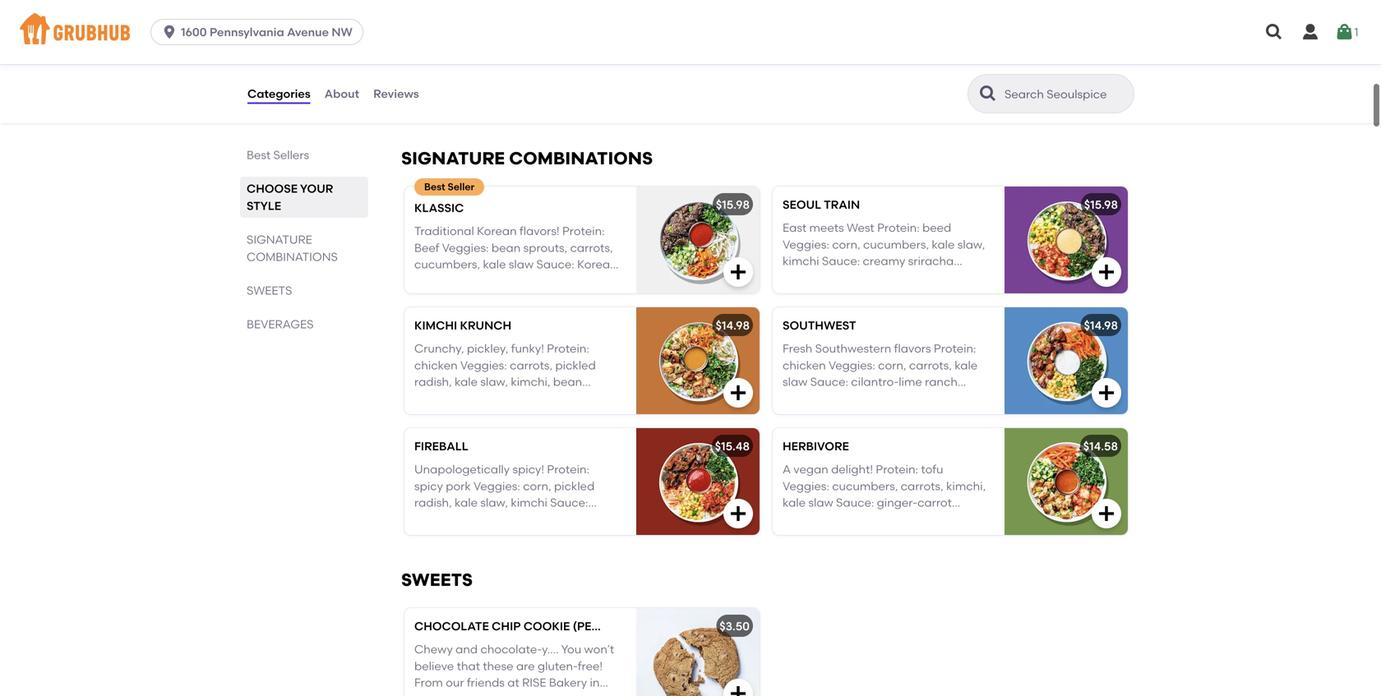 Task type: describe. For each thing, give the bounding box(es) containing it.
cookie)
[[602, 620, 653, 633]]

chip
[[492, 620, 521, 633]]

1 $15.98 from the left
[[716, 198, 750, 212]]

crispy for ranch
[[941, 392, 974, 406]]

the
[[414, 42, 435, 56]]

1600
[[181, 25, 207, 39]]

beef
[[414, 241, 440, 255]]

from
[[414, 676, 443, 690]]

kids bowl image
[[637, 7, 760, 114]]

corn, for flavors
[[878, 359, 907, 372]]

kimchi krunch image
[[637, 307, 760, 414]]

toppings.
[[528, 75, 580, 89]]

nw
[[332, 25, 353, 39]]

fireball image
[[637, 428, 760, 535]]

svg image inside "1600 pennsylvania avenue nw" 'button'
[[161, 24, 178, 40]]

morgan.
[[457, 693, 503, 697]]

sauce: inside traditional korean flavors! protein: beef veggies: bean sprouts, carrots, cucumbers, kale slaw sauce: korean hot sauce toppings: scallions, sesame oil, roasted sesame seeds
[[537, 258, 575, 272]]

garlic, for a vegan delight! protein: tofu veggies: cucumbers, carrots, kimchi, kale slaw sauce: ginger-carrot sauce toppings: scallions, crispy garlic, roasted sesame seeds
[[783, 529, 818, 543]]

for
[[525, 42, 540, 56]]

1 button
[[1335, 17, 1359, 47]]

a vegan delight! protein: tofu veggies: cucumbers, carrots, kimchi, kale slaw sauce: ginger-carrot sauce toppings: scallions, crispy garlic, roasted sesame seeds
[[783, 463, 986, 543]]

pick
[[474, 58, 497, 72]]

slaw inside traditional korean flavors! protein: beef veggies: bean sprouts, carrots, cucumbers, kale slaw sauce: korean hot sauce toppings: scallions, sesame oil, roasted sesame seeds
[[509, 258, 534, 272]]

scallions, inside 'east meets west protein: beed veggies: corn, cucumbers, kale slaw, kimchi sauce: creamy sriracha toppings: scallions, cilantro, crispy garlic, roasted sesame seeds'
[[839, 271, 890, 285]]

traditional korean flavors! protein: beef veggies: bean sprouts, carrots, cucumbers, kale slaw sauce: korean hot sauce toppings: scallions, sesame oil, roasted sesame seeds
[[414, 224, 617, 305]]

kimchi krunch
[[414, 319, 512, 333]]

the perfect portion for smaller appetites! pick a base, protein, 3 veggies, sauce, and toppings.
[[414, 42, 595, 89]]

1 horizontal spatial signature
[[401, 148, 505, 169]]

portion
[[481, 42, 522, 56]]

scallions, inside fresh southwestern flavors protein: chicken veggies: corn, carrots, kale slaw sauce: cilantro-lime ranch toppings: scallions, cilantro, crispy garlic
[[839, 392, 890, 406]]

toppings: inside fresh southwestern flavors protein: chicken veggies: corn, carrots, kale slaw sauce: cilantro-lime ranch toppings: scallions, cilantro, crispy garlic
[[783, 392, 837, 406]]

krunch
[[460, 319, 512, 333]]

at
[[508, 676, 520, 690]]

cookie
[[524, 620, 570, 633]]

chicken
[[783, 359, 826, 372]]

fresh
[[783, 342, 813, 356]]

about
[[325, 87, 359, 101]]

that
[[457, 659, 480, 673]]

sesame down sprouts,
[[525, 291, 568, 305]]

flavors
[[894, 342, 931, 356]]

east meets west protein: beed veggies: corn, cucumbers, kale slaw, kimchi sauce: creamy sriracha toppings: scallions, cilantro, crispy garlic, roasted sesame seeds
[[783, 221, 986, 302]]

herbivore
[[783, 439, 849, 453]]

our
[[446, 676, 464, 690]]

veggies: for kimchi
[[783, 238, 830, 252]]

cucumbers, inside a vegan delight! protein: tofu veggies: cucumbers, carrots, kimchi, kale slaw sauce: ginger-carrot sauce toppings: scallions, crispy garlic, roasted sesame seeds
[[832, 479, 898, 493]]

creamy
[[863, 254, 906, 268]]

in
[[590, 676, 600, 690]]

kale inside fresh southwestern flavors protein: chicken veggies: corn, carrots, kale slaw sauce: cilantro-lime ranch toppings: scallions, cilantro, crispy garlic
[[955, 359, 978, 372]]

pennsylvania
[[210, 25, 284, 39]]

choose
[[247, 182, 298, 196]]

a
[[500, 58, 507, 72]]

southwestern
[[815, 342, 892, 356]]

kimchi,
[[947, 479, 986, 493]]

protein,
[[543, 58, 586, 72]]

sesame inside a vegan delight! protein: tofu veggies: cucumbers, carrots, kimchi, kale slaw sauce: ginger-carrot sauce toppings: scallions, crispy garlic, roasted sesame seeds
[[866, 529, 909, 543]]

choose your style
[[247, 182, 333, 213]]

garlic, for east meets west protein: beed veggies: corn, cucumbers, kale slaw, kimchi sauce: creamy sriracha toppings: scallions, cilantro, crispy garlic, roasted sesame seeds
[[783, 288, 818, 302]]

sprouts,
[[524, 241, 568, 255]]

sesame down hot
[[414, 291, 458, 305]]

roasted inside traditional korean flavors! protein: beef veggies: bean sprouts, carrots, cucumbers, kale slaw sauce: korean hot sauce toppings: scallions, sesame oil, roasted sesame seeds
[[479, 291, 522, 305]]

delight!
[[831, 463, 873, 477]]

protein: for flavors!
[[562, 224, 605, 238]]

gluten-
[[538, 659, 578, 673]]

1600 pennsylvania avenue nw
[[181, 25, 353, 39]]

toppings: inside a vegan delight! protein: tofu veggies: cucumbers, carrots, kimchi, kale slaw sauce: ginger-carrot sauce toppings: scallions, crispy garlic, roasted sesame seeds
[[819, 513, 873, 527]]

1600 pennsylvania avenue nw button
[[151, 19, 370, 45]]

veggies: for slaw
[[783, 479, 830, 493]]

believe
[[414, 659, 454, 673]]

vegan
[[794, 463, 829, 477]]

seoul train image
[[1005, 187, 1128, 293]]

crispy for carrot
[[929, 513, 962, 527]]

veggies: for sauce:
[[829, 359, 876, 372]]

carrot
[[918, 496, 952, 510]]

bakery
[[549, 676, 587, 690]]

cilantro, for ranch
[[893, 392, 938, 406]]

2 $15.98 from the left
[[1085, 198, 1118, 212]]

scallions, inside traditional korean flavors! protein: beef veggies: bean sprouts, carrots, cucumbers, kale slaw sauce: korean hot sauce toppings: scallions, sesame oil, roasted sesame seeds
[[529, 274, 579, 288]]

chewy and chocolate-y.... you won't believe that these are gluten-free! from our friends at rise bakery in adams morgan.
[[414, 643, 615, 697]]

adams
[[414, 693, 454, 697]]

seller
[[448, 181, 475, 193]]

slaw,
[[958, 238, 986, 252]]

sauce: inside a vegan delight! protein: tofu veggies: cucumbers, carrots, kimchi, kale slaw sauce: ginger-carrot sauce toppings: scallions, crispy garlic, roasted sesame seeds
[[836, 496, 874, 510]]

sauce: inside 'east meets west protein: beed veggies: corn, cucumbers, kale slaw, kimchi sauce: creamy sriracha toppings: scallions, cilantro, crispy garlic, roasted sesame seeds'
[[822, 254, 860, 268]]

sauce,
[[463, 75, 500, 89]]

toppings: inside 'east meets west protein: beed veggies: corn, cucumbers, kale slaw, kimchi sauce: creamy sriracha toppings: scallions, cilantro, crispy garlic, roasted sesame seeds'
[[783, 271, 837, 285]]

slaw inside fresh southwestern flavors protein: chicken veggies: corn, carrots, kale slaw sauce: cilantro-lime ranch toppings: scallions, cilantro, crispy garlic
[[783, 375, 808, 389]]

herbivore image
[[1005, 428, 1128, 535]]

seeds inside traditional korean flavors! protein: beef veggies: bean sprouts, carrots, cucumbers, kale slaw sauce: korean hot sauce toppings: scallions, sesame oil, roasted sesame seeds
[[571, 291, 603, 305]]

carrots, for southwest
[[909, 359, 952, 372]]

southwest
[[783, 319, 856, 333]]

kimchi
[[783, 254, 820, 268]]

slaw inside a vegan delight! protein: tofu veggies: cucumbers, carrots, kimchi, kale slaw sauce: ginger-carrot sauce toppings: scallions, crispy garlic, roasted sesame seeds
[[809, 496, 834, 510]]

1 horizontal spatial sweets
[[401, 570, 473, 591]]

best sellers
[[247, 148, 309, 162]]

west
[[847, 221, 875, 235]]

sauce inside traditional korean flavors! protein: beef veggies: bean sprouts, carrots, cucumbers, kale slaw sauce: korean hot sauce toppings: scallions, sesame oil, roasted sesame seeds
[[436, 274, 470, 288]]

and inside 'chewy and chocolate-y.... you won't believe that these are gluten-free! from our friends at rise bakery in adams morgan.'
[[456, 643, 478, 657]]

your
[[300, 182, 333, 196]]

0 vertical spatial combinations
[[509, 148, 653, 169]]

cilantro, for sriracha
[[893, 271, 938, 285]]

scallions, inside a vegan delight! protein: tofu veggies: cucumbers, carrots, kimchi, kale slaw sauce: ginger-carrot sauce toppings: scallions, crispy garlic, roasted sesame seeds
[[876, 513, 926, 527]]

(per
[[573, 620, 600, 633]]

$3.50
[[720, 620, 750, 633]]

perfect
[[438, 42, 479, 56]]

seeds for east meets west protein: beed veggies: corn, cucumbers, kale slaw, kimchi sauce: creamy sriracha toppings: scallions, cilantro, crispy garlic, roasted sesame seeds
[[912, 288, 944, 302]]

best seller
[[424, 181, 475, 193]]

chocolate-
[[481, 643, 542, 657]]

kimchi
[[414, 319, 457, 333]]

meets
[[810, 221, 844, 235]]

train
[[824, 198, 860, 212]]

corn, for west
[[832, 238, 861, 252]]

sellers
[[273, 148, 309, 162]]

ranch
[[925, 375, 958, 389]]



Task type: vqa. For each thing, say whether or not it's contained in the screenshot.
SLAW,
yes



Task type: locate. For each thing, give the bounding box(es) containing it.
garlic, down 'kimchi'
[[783, 288, 818, 302]]

signature combinations up seller
[[401, 148, 653, 169]]

hot
[[414, 274, 433, 288]]

oil,
[[461, 291, 476, 305]]

you
[[561, 643, 582, 657]]

beverages
[[247, 317, 314, 331]]

2 garlic, from the top
[[783, 529, 818, 543]]

sesame down ginger-
[[866, 529, 909, 543]]

tofu
[[921, 463, 944, 477]]

protein: inside traditional korean flavors! protein: beef veggies: bean sprouts, carrots, cucumbers, kale slaw sauce: korean hot sauce toppings: scallions, sesame oil, roasted sesame seeds
[[562, 224, 605, 238]]

veggies: for kale
[[442, 241, 489, 255]]

0 horizontal spatial sweets
[[247, 284, 292, 298]]

1 garlic, from the top
[[783, 288, 818, 302]]

roasted for herbivore
[[820, 529, 863, 543]]

best left sellers
[[247, 148, 271, 162]]

1 vertical spatial slaw
[[783, 375, 808, 389]]

2 horizontal spatial svg image
[[1097, 504, 1117, 524]]

fresh southwestern flavors protein: chicken veggies: corn, carrots, kale slaw sauce: cilantro-lime ranch toppings: scallions, cilantro, crispy garlic
[[783, 342, 978, 423]]

crispy inside fresh southwestern flavors protein: chicken veggies: corn, carrots, kale slaw sauce: cilantro-lime ranch toppings: scallions, cilantro, crispy garlic
[[941, 392, 974, 406]]

veggies,
[[414, 75, 460, 89]]

and down a
[[503, 75, 525, 89]]

1 $14.98 from the left
[[716, 319, 750, 333]]

1 vertical spatial and
[[456, 643, 478, 657]]

roasted inside 'east meets west protein: beed veggies: corn, cucumbers, kale slaw, kimchi sauce: creamy sriracha toppings: scallions, cilantro, crispy garlic, roasted sesame seeds'
[[820, 288, 863, 302]]

0 vertical spatial crispy
[[941, 271, 974, 285]]

corn, down the west
[[832, 238, 861, 252]]

crispy inside a vegan delight! protein: tofu veggies: cucumbers, carrots, kimchi, kale slaw sauce: ginger-carrot sauce toppings: scallions, crispy garlic, roasted sesame seeds
[[929, 513, 962, 527]]

roasted up krunch
[[479, 291, 522, 305]]

seeds inside a vegan delight! protein: tofu veggies: cucumbers, carrots, kimchi, kale slaw sauce: ginger-carrot sauce toppings: scallions, crispy garlic, roasted sesame seeds
[[912, 529, 944, 543]]

carrots, right sprouts,
[[570, 241, 613, 255]]

sauce: down meets on the top right of page
[[822, 254, 860, 268]]

toppings: inside traditional korean flavors! protein: beef veggies: bean sprouts, carrots, cucumbers, kale slaw sauce: korean hot sauce toppings: scallions, sesame oil, roasted sesame seeds
[[472, 274, 526, 288]]

protein: up sprouts,
[[562, 224, 605, 238]]

veggies: up 'kimchi'
[[783, 238, 830, 252]]

0 horizontal spatial korean
[[477, 224, 517, 238]]

sesame
[[866, 288, 909, 302], [414, 291, 458, 305], [525, 291, 568, 305], [866, 529, 909, 543]]

won't
[[584, 643, 615, 657]]

crispy inside 'east meets west protein: beed veggies: corn, cucumbers, kale slaw, kimchi sauce: creamy sriracha toppings: scallions, cilantro, crispy garlic, roasted sesame seeds'
[[941, 271, 974, 285]]

are
[[516, 659, 535, 673]]

crispy down sriracha
[[941, 271, 974, 285]]

cilantro-
[[851, 375, 899, 389]]

sweets up beverages
[[247, 284, 292, 298]]

1 horizontal spatial combinations
[[509, 148, 653, 169]]

0 vertical spatial signature
[[401, 148, 505, 169]]

protein: up ginger-
[[876, 463, 919, 477]]

categories button
[[247, 64, 311, 123]]

0 horizontal spatial $15.98
[[716, 198, 750, 212]]

beed
[[923, 221, 952, 235]]

0 horizontal spatial slaw
[[509, 258, 534, 272]]

1 cilantro, from the top
[[893, 271, 938, 285]]

0 vertical spatial and
[[503, 75, 525, 89]]

1 horizontal spatial $14.98
[[1084, 319, 1118, 333]]

roasted inside a vegan delight! protein: tofu veggies: cucumbers, carrots, kimchi, kale slaw sauce: ginger-carrot sauce toppings: scallions, crispy garlic, roasted sesame seeds
[[820, 529, 863, 543]]

cilantro, down lime
[[893, 392, 938, 406]]

scallions, down sprouts,
[[529, 274, 579, 288]]

1 vertical spatial sweets
[[401, 570, 473, 591]]

seoul
[[783, 198, 822, 212]]

signature
[[401, 148, 505, 169], [247, 233, 312, 247]]

1 horizontal spatial korean
[[577, 258, 617, 272]]

sauce up the oil,
[[436, 274, 470, 288]]

3
[[589, 58, 595, 72]]

best for best sellers
[[247, 148, 271, 162]]

1 vertical spatial corn,
[[878, 359, 907, 372]]

1 vertical spatial korean
[[577, 258, 617, 272]]

slaw down chicken at the bottom of page
[[783, 375, 808, 389]]

toppings: down bean on the top left
[[472, 274, 526, 288]]

protein: for delight!
[[876, 463, 919, 477]]

protein: for west
[[878, 221, 920, 235]]

east
[[783, 221, 807, 235]]

svg image
[[161, 24, 178, 40], [729, 504, 748, 524], [1097, 504, 1117, 524]]

1 horizontal spatial sauce
[[783, 513, 817, 527]]

veggies: down traditional
[[442, 241, 489, 255]]

svg image inside 1 button
[[1335, 22, 1355, 42]]

protein:
[[878, 221, 920, 235], [562, 224, 605, 238], [934, 342, 977, 356], [876, 463, 919, 477]]

klassic image
[[637, 187, 760, 293]]

toppings: down 'kimchi'
[[783, 271, 837, 285]]

best up klassic
[[424, 181, 445, 193]]

veggies: inside fresh southwestern flavors protein: chicken veggies: corn, carrots, kale slaw sauce: cilantro-lime ranch toppings: scallions, cilantro, crispy garlic
[[829, 359, 876, 372]]

the perfect portion for smaller appetites! pick a base, protein, 3 veggies, sauce, and toppings. button
[[405, 7, 760, 114]]

base,
[[510, 58, 540, 72]]

best
[[247, 148, 271, 162], [424, 181, 445, 193]]

$14.98 for southwest
[[1084, 319, 1118, 333]]

0 vertical spatial slaw
[[509, 258, 534, 272]]

y....
[[542, 643, 559, 657]]

roasted up southwest
[[820, 288, 863, 302]]

combinations
[[509, 148, 653, 169], [247, 250, 338, 264]]

chocolate
[[414, 620, 489, 633]]

sweets
[[247, 284, 292, 298], [401, 570, 473, 591]]

cilantro, inside fresh southwestern flavors protein: chicken veggies: corn, carrots, kale slaw sauce: cilantro-lime ranch toppings: scallions, cilantro, crispy garlic
[[893, 392, 938, 406]]

crispy down carrot
[[929, 513, 962, 527]]

1 horizontal spatial signature combinations
[[401, 148, 653, 169]]

$14.98 for kimchi krunch
[[716, 319, 750, 333]]

sriracha
[[908, 254, 954, 268]]

1 vertical spatial cucumbers,
[[414, 258, 480, 272]]

lime
[[899, 375, 923, 389]]

rise
[[522, 676, 546, 690]]

toppings:
[[783, 271, 837, 285], [472, 274, 526, 288], [783, 392, 837, 406], [819, 513, 873, 527]]

0 horizontal spatial $14.98
[[716, 319, 750, 333]]

2 $14.98 from the left
[[1084, 319, 1118, 333]]

kale inside a vegan delight! protein: tofu veggies: cucumbers, carrots, kimchi, kale slaw sauce: ginger-carrot sauce toppings: scallions, crispy garlic, roasted sesame seeds
[[783, 496, 806, 510]]

0 vertical spatial sauce
[[436, 274, 470, 288]]

toppings: down delight!
[[819, 513, 873, 527]]

0 vertical spatial cucumbers,
[[863, 238, 929, 252]]

combinations down style
[[247, 250, 338, 264]]

0 vertical spatial sweets
[[247, 284, 292, 298]]

protein: for flavors
[[934, 342, 977, 356]]

garlic, down vegan
[[783, 529, 818, 543]]

scallions,
[[839, 271, 890, 285], [529, 274, 579, 288], [839, 392, 890, 406], [876, 513, 926, 527]]

2 vertical spatial crispy
[[929, 513, 962, 527]]

avenue
[[287, 25, 329, 39]]

svg image down $15.48
[[729, 504, 748, 524]]

sauce inside a vegan delight! protein: tofu veggies: cucumbers, carrots, kimchi, kale slaw sauce: ginger-carrot sauce toppings: scallions, crispy garlic, roasted sesame seeds
[[783, 513, 817, 527]]

corn, inside 'east meets west protein: beed veggies: corn, cucumbers, kale slaw, kimchi sauce: creamy sriracha toppings: scallions, cilantro, crispy garlic, roasted sesame seeds'
[[832, 238, 861, 252]]

2 vertical spatial slaw
[[809, 496, 834, 510]]

$15.98
[[716, 198, 750, 212], [1085, 198, 1118, 212]]

2 horizontal spatial slaw
[[809, 496, 834, 510]]

sauce down vegan
[[783, 513, 817, 527]]

protein: inside 'east meets west protein: beed veggies: corn, cucumbers, kale slaw, kimchi sauce: creamy sriracha toppings: scallions, cilantro, crispy garlic, roasted sesame seeds'
[[878, 221, 920, 235]]

sauce:
[[822, 254, 860, 268], [537, 258, 575, 272], [811, 375, 849, 389], [836, 496, 874, 510]]

carrots, for herbivore
[[901, 479, 944, 493]]

svg image left 1600
[[161, 24, 178, 40]]

sweets up chocolate
[[401, 570, 473, 591]]

0 vertical spatial korean
[[477, 224, 517, 238]]

1 vertical spatial garlic,
[[783, 529, 818, 543]]

0 horizontal spatial and
[[456, 643, 478, 657]]

0 vertical spatial best
[[247, 148, 271, 162]]

sauce: down sprouts,
[[537, 258, 575, 272]]

0 horizontal spatial combinations
[[247, 250, 338, 264]]

cucumbers, up creamy
[[863, 238, 929, 252]]

carrots, inside fresh southwestern flavors protein: chicken veggies: corn, carrots, kale slaw sauce: cilantro-lime ranch toppings: scallions, cilantro, crispy garlic
[[909, 359, 952, 372]]

sauce: inside fresh southwestern flavors protein: chicken veggies: corn, carrots, kale slaw sauce: cilantro-lime ranch toppings: scallions, cilantro, crispy garlic
[[811, 375, 849, 389]]

2 cilantro, from the top
[[893, 392, 938, 406]]

corn, up cilantro-
[[878, 359, 907, 372]]

style
[[247, 199, 281, 213]]

corn, inside fresh southwestern flavors protein: chicken veggies: corn, carrots, kale slaw sauce: cilantro-lime ranch toppings: scallions, cilantro, crispy garlic
[[878, 359, 907, 372]]

0 vertical spatial garlic,
[[783, 288, 818, 302]]

0 vertical spatial corn,
[[832, 238, 861, 252]]

signature combinations down style
[[247, 233, 338, 264]]

0 horizontal spatial signature
[[247, 233, 312, 247]]

sauce
[[436, 274, 470, 288], [783, 513, 817, 527]]

veggies: inside a vegan delight! protein: tofu veggies: cucumbers, carrots, kimchi, kale slaw sauce: ginger-carrot sauce toppings: scallions, crispy garlic, roasted sesame seeds
[[783, 479, 830, 493]]

crispy for sriracha
[[941, 271, 974, 285]]

1 vertical spatial signature combinations
[[247, 233, 338, 264]]

cucumbers, down beef
[[414, 258, 480, 272]]

1 vertical spatial crispy
[[941, 392, 974, 406]]

korean
[[477, 224, 517, 238], [577, 258, 617, 272]]

best for best seller
[[424, 181, 445, 193]]

friends
[[467, 676, 505, 690]]

cucumbers, inside traditional korean flavors! protein: beef veggies: bean sprouts, carrots, cucumbers, kale slaw sauce: korean hot sauce toppings: scallions, sesame oil, roasted sesame seeds
[[414, 258, 480, 272]]

roasted for seoul train
[[820, 288, 863, 302]]

svg image
[[1265, 22, 1285, 42], [1301, 22, 1321, 42], [1335, 22, 1355, 42], [729, 262, 748, 282], [1097, 262, 1117, 282], [729, 383, 748, 403], [1097, 383, 1117, 403], [729, 684, 748, 697]]

sesame down creamy
[[866, 288, 909, 302]]

cilantro, down sriracha
[[893, 271, 938, 285]]

scallions, down ginger-
[[876, 513, 926, 527]]

these
[[483, 659, 514, 673]]

slaw down vegan
[[809, 496, 834, 510]]

southwest image
[[1005, 307, 1128, 414]]

protein: inside fresh southwestern flavors protein: chicken veggies: corn, carrots, kale slaw sauce: cilantro-lime ranch toppings: scallions, cilantro, crispy garlic
[[934, 342, 977, 356]]

carrots, down the tofu
[[901, 479, 944, 493]]

0 horizontal spatial sauce
[[436, 274, 470, 288]]

appetites!
[[414, 58, 471, 72]]

carrots, inside traditional korean flavors! protein: beef veggies: bean sprouts, carrots, cucumbers, kale slaw sauce: korean hot sauce toppings: scallions, sesame oil, roasted sesame seeds
[[570, 241, 613, 255]]

signature combinations
[[401, 148, 653, 169], [247, 233, 338, 264]]

and inside the perfect portion for smaller appetites! pick a base, protein, 3 veggies, sauce, and toppings.
[[503, 75, 525, 89]]

main navigation navigation
[[0, 0, 1382, 64]]

$14.98
[[716, 319, 750, 333], [1084, 319, 1118, 333]]

crispy down ranch
[[941, 392, 974, 406]]

bean
[[492, 241, 521, 255]]

veggies: down vegan
[[783, 479, 830, 493]]

kale down bean on the top left
[[483, 258, 506, 272]]

a
[[783, 463, 791, 477]]

1
[[1355, 25, 1359, 39]]

1 vertical spatial sauce
[[783, 513, 817, 527]]

kale inside traditional korean flavors! protein: beef veggies: bean sprouts, carrots, cucumbers, kale slaw sauce: korean hot sauce toppings: scallions, sesame oil, roasted sesame seeds
[[483, 258, 506, 272]]

sauce: down chicken at the bottom of page
[[811, 375, 849, 389]]

seeds inside 'east meets west protein: beed veggies: corn, cucumbers, kale slaw, kimchi sauce: creamy sriracha toppings: scallions, cilantro, crispy garlic, roasted sesame seeds'
[[912, 288, 944, 302]]

Search Seoulspice search field
[[1003, 86, 1129, 102]]

categories
[[248, 87, 311, 101]]

seeds for a vegan delight! protein: tofu veggies: cucumbers, carrots, kimchi, kale slaw sauce: ginger-carrot sauce toppings: scallions, crispy garlic, roasted sesame seeds
[[912, 529, 944, 543]]

and up that
[[456, 643, 478, 657]]

traditional
[[414, 224, 474, 238]]

veggies: inside traditional korean flavors! protein: beef veggies: bean sprouts, carrots, cucumbers, kale slaw sauce: korean hot sauce toppings: scallions, sesame oil, roasted sesame seeds
[[442, 241, 489, 255]]

kale down a
[[783, 496, 806, 510]]

chocolate chip cookie (per cookie)
[[414, 620, 653, 633]]

slaw down bean on the top left
[[509, 258, 534, 272]]

0 vertical spatial carrots,
[[570, 241, 613, 255]]

kale down beed
[[932, 238, 955, 252]]

signature down style
[[247, 233, 312, 247]]

1 horizontal spatial svg image
[[729, 504, 748, 524]]

signature inside signature combinations
[[247, 233, 312, 247]]

chocolate chip cookie (per cookie) image
[[637, 608, 760, 697]]

veggies: inside 'east meets west protein: beed veggies: corn, cucumbers, kale slaw, kimchi sauce: creamy sriracha toppings: scallions, cilantro, crispy garlic, roasted sesame seeds'
[[783, 238, 830, 252]]

protein: inside a vegan delight! protein: tofu veggies: cucumbers, carrots, kimchi, kale slaw sauce: ginger-carrot sauce toppings: scallions, crispy garlic, roasted sesame seeds
[[876, 463, 919, 477]]

cilantro, inside 'east meets west protein: beed veggies: corn, cucumbers, kale slaw, kimchi sauce: creamy sriracha toppings: scallions, cilantro, crispy garlic, roasted sesame seeds'
[[893, 271, 938, 285]]

1 vertical spatial cilantro,
[[893, 392, 938, 406]]

1 horizontal spatial $15.98
[[1085, 198, 1118, 212]]

1 vertical spatial best
[[424, 181, 445, 193]]

ginger-
[[877, 496, 918, 510]]

sauce: down delight!
[[836, 496, 874, 510]]

carrots, up ranch
[[909, 359, 952, 372]]

free!
[[578, 659, 603, 673]]

1 horizontal spatial corn,
[[878, 359, 907, 372]]

0 vertical spatial cilantro,
[[893, 271, 938, 285]]

svg image for herbivore
[[1097, 504, 1117, 524]]

scallions, down creamy
[[839, 271, 890, 285]]

carrots, inside a vegan delight! protein: tofu veggies: cucumbers, carrots, kimchi, kale slaw sauce: ginger-carrot sauce toppings: scallions, crispy garlic, roasted sesame seeds
[[901, 479, 944, 493]]

roasted down delight!
[[820, 529, 863, 543]]

reviews button
[[373, 64, 420, 123]]

signature up best seller at the left top of page
[[401, 148, 505, 169]]

cucumbers, inside 'east meets west protein: beed veggies: corn, cucumbers, kale slaw, kimchi sauce: creamy sriracha toppings: scallions, cilantro, crispy garlic, roasted sesame seeds'
[[863, 238, 929, 252]]

1 horizontal spatial best
[[424, 181, 445, 193]]

1 vertical spatial combinations
[[247, 250, 338, 264]]

protein: up creamy
[[878, 221, 920, 235]]

scallions, down cilantro-
[[839, 392, 890, 406]]

0 horizontal spatial signature combinations
[[247, 233, 338, 264]]

flavors!
[[520, 224, 560, 238]]

toppings: up garlic
[[783, 392, 837, 406]]

0 horizontal spatial best
[[247, 148, 271, 162]]

combinations down toppings.
[[509, 148, 653, 169]]

garlic, inside a vegan delight! protein: tofu veggies: cucumbers, carrots, kimchi, kale slaw sauce: ginger-carrot sauce toppings: scallions, crispy garlic, roasted sesame seeds
[[783, 529, 818, 543]]

cucumbers, down delight!
[[832, 479, 898, 493]]

protein: up ranch
[[934, 342, 977, 356]]

1 vertical spatial carrots,
[[909, 359, 952, 372]]

0 horizontal spatial corn,
[[832, 238, 861, 252]]

carrots,
[[570, 241, 613, 255], [909, 359, 952, 372], [901, 479, 944, 493]]

sesame inside 'east meets west protein: beed veggies: corn, cucumbers, kale slaw, kimchi sauce: creamy sriracha toppings: scallions, cilantro, crispy garlic, roasted sesame seeds'
[[866, 288, 909, 302]]

veggies:
[[783, 238, 830, 252], [442, 241, 489, 255], [829, 359, 876, 372], [783, 479, 830, 493]]

svg image for fireball
[[729, 504, 748, 524]]

crispy
[[941, 271, 974, 285], [941, 392, 974, 406], [929, 513, 962, 527]]

search icon image
[[979, 84, 998, 104]]

2 vertical spatial cucumbers,
[[832, 479, 898, 493]]

1 horizontal spatial and
[[503, 75, 525, 89]]

seeds
[[912, 288, 944, 302], [571, 291, 603, 305], [912, 529, 944, 543]]

about button
[[324, 64, 360, 123]]

2 vertical spatial carrots,
[[901, 479, 944, 493]]

0 horizontal spatial svg image
[[161, 24, 178, 40]]

veggies: down southwestern
[[829, 359, 876, 372]]

klassic
[[414, 201, 464, 215]]

kale inside 'east meets west protein: beed veggies: corn, cucumbers, kale slaw, kimchi sauce: creamy sriracha toppings: scallions, cilantro, crispy garlic, roasted sesame seeds'
[[932, 238, 955, 252]]

kale up ranch
[[955, 359, 978, 372]]

1 horizontal spatial slaw
[[783, 375, 808, 389]]

$15.48
[[715, 439, 750, 453]]

0 vertical spatial signature combinations
[[401, 148, 653, 169]]

svg image down the $14.58 on the right of page
[[1097, 504, 1117, 524]]

garlic, inside 'east meets west protein: beed veggies: corn, cucumbers, kale slaw, kimchi sauce: creamy sriracha toppings: scallions, cilantro, crispy garlic, roasted sesame seeds'
[[783, 288, 818, 302]]

seoul train
[[783, 198, 860, 212]]

1 vertical spatial signature
[[247, 233, 312, 247]]

and
[[503, 75, 525, 89], [456, 643, 478, 657]]



